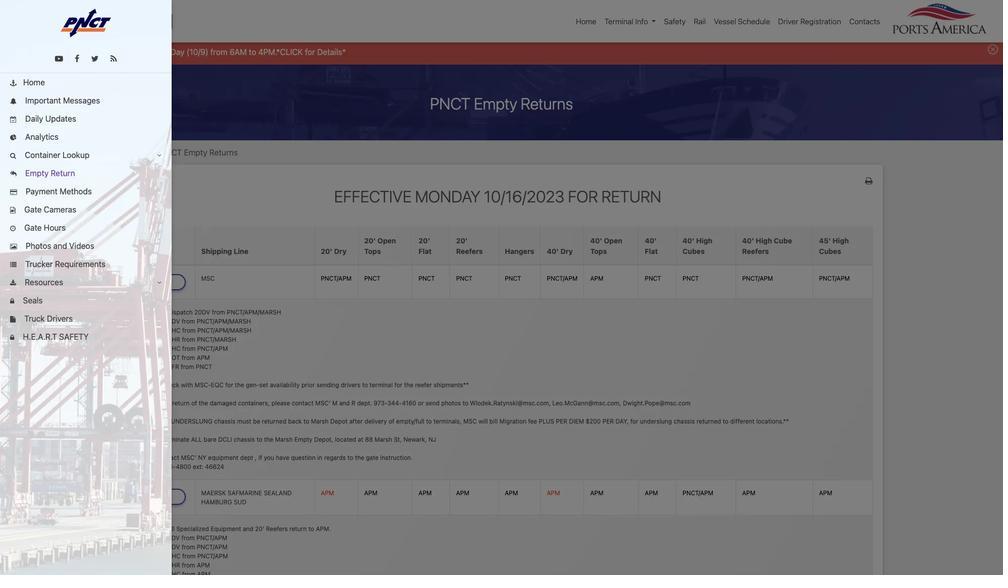 Task type: vqa. For each thing, say whether or not it's contained in the screenshot.
sending at the left of the page
yes



Task type: describe. For each thing, give the bounding box(es) containing it.
bare
[[204, 436, 217, 443]]

truck drivers link
[[0, 309, 172, 328]]

safmarine
[[228, 489, 262, 497]]

for right day, in the bottom right of the page
[[630, 417, 638, 425]]

1 horizontal spatial msc
[[201, 275, 215, 282]]

migration
[[500, 417, 526, 425]]

cube
[[774, 236, 792, 245]]

day
[[170, 47, 185, 56]]

high for 45' high cubes
[[833, 236, 849, 245]]

gate for gate cameras
[[24, 205, 42, 214]]

pnct will be open on columbus day (10/9) from 6am to 4pm.*click for details*
[[51, 47, 346, 56]]

the left gen-
[[235, 381, 244, 389]]

0 horizontal spatial return
[[172, 399, 190, 407]]

reefers inside remarks: all specialized equipment and 20' reefers return to apm. dispatch 20dv from pnct/apm dispatch 40dv from pnct/apm dispatch 40hc from pnct/apm dispatch 40hr from apm
[[266, 525, 288, 533]]

m
[[332, 399, 338, 407]]

40' for 40' high cube reefers
[[742, 236, 754, 245]]

twitter image
[[91, 55, 99, 63]]

2 vertical spatial home link
[[128, 148, 150, 157]]

delivery
[[365, 417, 387, 425]]

send
[[426, 399, 440, 407]]

open
[[100, 47, 118, 56]]

h.e.a.r.t
[[23, 332, 57, 341]]

angle down image for resources
[[157, 280, 162, 286]]

effective monday 10/16/2023 for return
[[334, 187, 661, 206]]

tops for 20'
[[364, 247, 381, 255]]

• for • please check with msc-eqc for the gen-set availability prior sending drivers to terminal for the reefer shipments**
[[137, 381, 140, 389]]

1 vertical spatial pnct/apm/marsh
[[197, 317, 251, 325]]

hours
[[44, 223, 66, 232]]

pnct will be open on columbus day (10/9) from 6am to 4pm.*click for details* alert
[[0, 37, 1003, 64]]

1 vertical spatial of
[[389, 417, 394, 425]]

you
[[264, 454, 274, 461]]

tel:
[[137, 463, 147, 470]]

day,
[[616, 417, 629, 425]]

will inside alert
[[74, 47, 86, 56]]

the up you
[[264, 436, 273, 443]]

truck
[[24, 314, 45, 323]]

schedule
[[738, 17, 770, 26]]

to right drivers on the bottom left of page
[[362, 381, 368, 389]]

driver registration
[[778, 17, 841, 26]]

angle down image for container lookup
[[157, 152, 162, 159]]

gen-
[[246, 381, 259, 389]]

gate
[[366, 454, 379, 461]]

analytics
[[23, 132, 59, 141]]

different
[[730, 417, 755, 425]]

40dv inside the remarks: dispatch 20dv from pnct/apm/marsh dispatch 40dv from pnct/apm/marsh dispatch 40hc from pnct/apm/marsh dispatch 40hr from pnct/marsh dispatch 45hc from pnct/apm dispatch 40ot from apm dispatch 40fr from pnct
[[164, 317, 180, 325]]

gate for gate hours
[[24, 223, 42, 232]]

container lookup link
[[0, 146, 172, 164]]

details*
[[317, 47, 346, 56]]

pnct/apm inside the remarks: dispatch 20dv from pnct/apm/marsh dispatch 40dv from pnct/apm/marsh dispatch 40hc from pnct/apm/marsh dispatch 40hr from pnct/marsh dispatch 45hc from pnct/apm dispatch 40ot from apm dispatch 40fr from pnct
[[197, 345, 228, 352]]

be inside alert
[[88, 47, 97, 56]]

40ot
[[164, 354, 180, 361]]

0 horizontal spatial marsh
[[275, 436, 293, 443]]

88
[[365, 436, 373, 443]]

(10/9)
[[187, 47, 208, 56]]

1 horizontal spatial be
[[253, 417, 260, 425]]

set
[[259, 381, 268, 389]]

plus
[[539, 417, 554, 425]]

leo.mcgann@msc.com,
[[552, 399, 621, 407]]

anchor image
[[10, 80, 17, 87]]

clock o image
[[10, 226, 16, 232]]

on
[[120, 47, 129, 56]]

rss image
[[110, 55, 117, 63]]

ny
[[198, 454, 206, 461]]

0 vertical spatial contact
[[292, 399, 314, 407]]

dept.
[[357, 399, 372, 407]]

1 vertical spatial returns
[[209, 148, 238, 157]]

requirements
[[55, 260, 106, 269]]

must
[[237, 417, 251, 425]]

important messages
[[23, 96, 100, 105]]

apm inside the remarks: dispatch 20dv from pnct/apm/marsh dispatch 40dv from pnct/apm/marsh dispatch 40hc from pnct/apm/marsh dispatch 40hr from pnct/marsh dispatch 45hc from pnct/apm dispatch 40ot from apm dispatch 40fr from pnct
[[197, 354, 210, 361]]

driver
[[778, 17, 799, 26]]

dwight.pope@msc.com
[[623, 399, 691, 407]]

40' dry
[[547, 247, 573, 255]]

empty return link
[[0, 164, 172, 182]]

messages
[[63, 96, 100, 105]]

to right back
[[304, 417, 309, 425]]

back
[[288, 417, 302, 425]]

gate hours link
[[0, 219, 172, 237]]

• for • please terminate all bare dcli chassis to the marsh empty depot, located at 88 marsh st, newark, nj
[[137, 436, 140, 443]]

h.e.a.r.t safety
[[21, 332, 89, 341]]

dcli
[[218, 436, 232, 443]]

from inside alert
[[210, 47, 228, 56]]

msc' inside please contact msc' ny equipment dept , if you have question in regards to the gate instruction. tel: 212-764-4800 ext: 46624
[[181, 454, 196, 461]]

gate hours
[[22, 223, 66, 232]]

resources link
[[0, 273, 172, 291]]

driver registration link
[[774, 12, 845, 31]]

daily updates link
[[0, 110, 172, 128]]

pnct inside the remarks: dispatch 20dv from pnct/apm/marsh dispatch 40dv from pnct/apm/marsh dispatch 40hc from pnct/apm/marsh dispatch 40hr from pnct/marsh dispatch 45hc from pnct/apm dispatch 40ot from apm dispatch 40fr from pnct
[[196, 363, 212, 370]]

h.e.a.r.t safety link
[[0, 328, 172, 346]]

less button for maersk safmarine sealand hamburg sud
[[140, 489, 186, 505]]

dry for 40' dry
[[561, 247, 573, 255]]

• for •  for empty return of the damaged containers, please contact msc' m and r dept. 973-344-4160 or send photos  to wlodek.ratynski@msc.com, leo.mcgann@msc.com, dwight.pope@msc.com
[[137, 399, 140, 407]]

to inside remarks: all specialized equipment and 20' reefers return to apm. dispatch 20dv from pnct/apm dispatch 40dv from pnct/apm dispatch 40hc from pnct/apm dispatch 40hr from apm
[[308, 525, 314, 533]]

20' reefers
[[456, 236, 483, 255]]

please for terminate
[[142, 436, 160, 443]]

safety
[[59, 332, 89, 341]]

payment methods
[[24, 187, 92, 196]]

download image
[[10, 280, 16, 287]]

1 horizontal spatial pnct empty returns
[[430, 94, 573, 113]]

methods
[[60, 187, 92, 196]]

chassis up dcli
[[214, 417, 235, 425]]

40' for 40' open tops
[[590, 236, 602, 245]]

20' dry
[[321, 247, 347, 255]]

empty
[[153, 399, 171, 407]]

for inside pnct will be open on columbus day (10/9) from 6am to 4pm.*click for details* link
[[305, 47, 315, 56]]

reefers inside 40' high cube reefers
[[742, 247, 769, 255]]

hangers
[[505, 247, 534, 255]]

credit card image
[[10, 189, 17, 196]]

equipment
[[211, 525, 241, 533]]

40fr
[[164, 363, 179, 370]]

maersk
[[201, 489, 226, 497]]

line
[[234, 247, 248, 255]]

to right photos
[[463, 399, 468, 407]]

0 horizontal spatial and
[[53, 241, 67, 250]]

vessel schedule
[[714, 17, 770, 26]]

pnct inside alert
[[51, 47, 72, 56]]

return
[[51, 169, 75, 178]]

resources
[[23, 278, 63, 287]]

973-
[[374, 399, 388, 407]]

to inside pnct will be open on columbus day (10/9) from 6am to 4pm.*click for details* link
[[249, 47, 256, 56]]

print image
[[865, 177, 873, 185]]

file movie o image
[[10, 208, 16, 214]]

close image
[[988, 45, 998, 55]]

40' for 40' high cubes
[[683, 236, 695, 245]]

fee
[[528, 417, 537, 425]]

20dv inside the remarks: dispatch 20dv from pnct/apm/marsh dispatch 40dv from pnct/apm/marsh dispatch 40hc from pnct/apm/marsh dispatch 40hr from pnct/marsh dispatch 45hc from pnct/apm dispatch 40ot from apm dispatch 40fr from pnct
[[194, 308, 210, 316]]

youtube play image
[[55, 55, 63, 63]]

the inside please contact msc' ny equipment dept , if you have question in regards to the gate instruction. tel: 212-764-4800 ext: 46624
[[355, 454, 364, 461]]

for right eqc on the left
[[225, 381, 233, 389]]

return
[[602, 187, 661, 206]]

pie chart image
[[10, 135, 17, 141]]

212-
[[149, 463, 162, 470]]

chassis down must
[[234, 436, 255, 443]]

remarks: all specialized equipment and 20' reefers return to apm. dispatch 20dv from pnct/apm dispatch 40dv from pnct/apm dispatch 40hc from pnct/apm dispatch 40hr from apm
[[137, 525, 331, 569]]

apm.
[[316, 525, 331, 533]]

less button for msc
[[140, 274, 186, 290]]

photos
[[26, 241, 51, 250]]

monday
[[415, 187, 480, 206]]



Task type: locate. For each thing, give the bounding box(es) containing it.
remarks: up 45hc
[[137, 308, 166, 316]]

trucker requirements
[[23, 260, 106, 269]]

2 horizontal spatial home
[[576, 17, 596, 26]]

20' inside remarks: all specialized equipment and 20' reefers return to apm. dispatch 20dv from pnct/apm dispatch 40dv from pnct/apm dispatch 40hc from pnct/apm dispatch 40hr from apm
[[255, 525, 264, 533]]

after
[[349, 417, 363, 425]]

45hc
[[164, 345, 180, 352]]

high for 40' high cubes
[[696, 236, 713, 245]]

0 horizontal spatial tops
[[364, 247, 381, 255]]

dry left 40' open tops
[[561, 247, 573, 255]]

3 high from the left
[[833, 236, 849, 245]]

2 horizontal spatial reefers
[[742, 247, 769, 255]]

msc' up the '4800'
[[181, 454, 196, 461]]

1 gate from the top
[[24, 205, 42, 214]]

1 vertical spatial will
[[479, 417, 488, 425]]

marsh up depot,
[[311, 417, 329, 425]]

flat for 20' flat
[[419, 247, 432, 255]]

tops right 40' dry
[[590, 247, 607, 255]]

contact down '• please check with msc-eqc for the gen-set availability prior sending drivers to terminal for the reefer shipments**'
[[292, 399, 314, 407]]

40' right hangers
[[547, 247, 559, 255]]

0 vertical spatial pnct empty returns
[[430, 94, 573, 113]]

1 40dv from the top
[[164, 317, 180, 325]]

1 cubes from the left
[[683, 247, 705, 255]]

0 vertical spatial will
[[74, 47, 86, 56]]

0 horizontal spatial msc
[[156, 417, 169, 425]]

remarks:
[[137, 308, 166, 316], [137, 525, 166, 533]]

20' inside 20' reefers
[[456, 236, 468, 245]]

remarks: inside remarks: all specialized equipment and 20' reefers return to apm. dispatch 20dv from pnct/apm dispatch 40dv from pnct/apm dispatch 40hc from pnct/apm dispatch 40hr from apm
[[137, 525, 166, 533]]

remarks: for remarks: dispatch 20dv from pnct/apm/marsh dispatch 40dv from pnct/apm/marsh dispatch 40hc from pnct/apm/marsh dispatch 40hr from pnct/marsh dispatch 45hc from pnct/apm dispatch 40ot from apm dispatch 40fr from pnct
[[137, 308, 166, 316]]

angle down image inside resources link
[[157, 280, 162, 286]]

20' open tops
[[364, 236, 396, 255]]

40' inside 40' flat
[[645, 236, 657, 245]]

20' for 20' dry
[[321, 247, 332, 255]]

and left r
[[339, 399, 350, 407]]

2 open from the left
[[604, 236, 622, 245]]

2 angle down image from the top
[[157, 280, 162, 286]]

high inside 40' high cubes
[[696, 236, 713, 245]]

photos and videos link
[[0, 237, 172, 255]]

0 horizontal spatial will
[[74, 47, 86, 56]]

analytics link
[[0, 128, 172, 146]]

2 horizontal spatial high
[[833, 236, 849, 245]]

1 dry from the left
[[334, 247, 347, 255]]

lock image
[[10, 335, 14, 341]]

1 vertical spatial be
[[253, 417, 260, 425]]

to left apm.
[[308, 525, 314, 533]]

40hr inside remarks: all specialized equipment and 20' reefers return to apm. dispatch 20dv from pnct/apm dispatch 40dv from pnct/apm dispatch 40hc from pnct/apm dispatch 40hr from apm
[[164, 561, 180, 569]]

msc
[[201, 275, 215, 282], [156, 417, 169, 425], [463, 417, 477, 425]]

please
[[271, 399, 290, 407]]

1 vertical spatial remarks:
[[137, 525, 166, 533]]

1 high from the left
[[696, 236, 713, 245]]

40hc down "all" at the left of the page
[[164, 552, 181, 560]]

0 horizontal spatial reefers
[[266, 525, 288, 533]]

contacts link
[[845, 12, 884, 31]]

40hc
[[164, 326, 181, 334], [164, 552, 181, 560]]

1 horizontal spatial msc'
[[315, 399, 331, 407]]

1 vertical spatial contact
[[158, 454, 179, 461]]

0 horizontal spatial high
[[696, 236, 713, 245]]

1 horizontal spatial will
[[479, 417, 488, 425]]

contact inside please contact msc' ny equipment dept , if you have question in regards to the gate instruction. tel: 212-764-4800 ext: 46624
[[158, 454, 179, 461]]

open for 20' open tops
[[378, 236, 396, 245]]

1 horizontal spatial reefers
[[456, 247, 483, 255]]

open
[[378, 236, 396, 245], [604, 236, 622, 245]]

bell image
[[10, 98, 17, 105]]

flat for 40' flat
[[645, 247, 658, 255]]

file image
[[10, 317, 16, 323]]

0 horizontal spatial msc'
[[181, 454, 196, 461]]

tops inside 20' open tops
[[364, 247, 381, 255]]

2 40dv from the top
[[164, 543, 180, 551]]

remarks: left "all" at the left of the page
[[137, 525, 166, 533]]

1 horizontal spatial open
[[604, 236, 622, 245]]

1 vertical spatial 20dv
[[164, 534, 180, 542]]

0 vertical spatial be
[[88, 47, 97, 56]]

• left for
[[137, 399, 140, 407]]

tops inside 40' open tops
[[590, 247, 607, 255]]

40' inside 40' open tops
[[590, 236, 602, 245]]

gate down payment
[[24, 205, 42, 214]]

1 vertical spatial please
[[142, 436, 160, 443]]

2 tops from the left
[[590, 247, 607, 255]]

1 horizontal spatial 20dv
[[194, 308, 210, 316]]

0 horizontal spatial home
[[23, 78, 45, 87]]

40' high cubes
[[683, 236, 713, 255]]

please inside please contact msc' ny equipment dept , if you have question in regards to the gate instruction. tel: 212-764-4800 ext: 46624
[[137, 454, 156, 461]]

2 flat from the left
[[645, 247, 658, 255]]

gate cameras
[[22, 205, 76, 214]]

underslung
[[171, 417, 212, 425]]

apm inside remarks: all specialized equipment and 20' reefers return to apm. dispatch 20dv from pnct/apm dispatch 40dv from pnct/apm dispatch 40hc from pnct/apm dispatch 40hr from apm
[[197, 561, 210, 569]]

2 horizontal spatial and
[[339, 399, 350, 407]]

remarks: inside the remarks: dispatch 20dv from pnct/apm/marsh dispatch 40dv from pnct/apm/marsh dispatch 40hc from pnct/apm/marsh dispatch 40hr from pnct/marsh dispatch 45hc from pnct/apm dispatch 40ot from apm dispatch 40fr from pnct
[[137, 308, 166, 316]]

40' right 40' open tops
[[645, 236, 657, 245]]

1 open from the left
[[378, 236, 396, 245]]

open inside 20' open tops
[[378, 236, 396, 245]]

3 • from the top
[[137, 417, 140, 425]]

high inside 40' high cube reefers
[[756, 236, 772, 245]]

to left different
[[723, 417, 729, 425]]

45'
[[819, 236, 831, 245]]

high for 40' high cube reefers
[[756, 236, 772, 245]]

will left bill
[[479, 417, 488, 425]]

2 horizontal spatial marsh
[[375, 436, 392, 443]]

high inside 45' high cubes
[[833, 236, 849, 245]]

drivers
[[341, 381, 360, 389]]

gate cameras link
[[0, 200, 172, 219]]

and up trucker requirements
[[53, 241, 67, 250]]

photos and videos
[[24, 241, 94, 250]]

1 vertical spatial and
[[339, 399, 350, 407]]

1 vertical spatial home link
[[0, 73, 172, 91]]

per left day, in the bottom right of the page
[[603, 417, 614, 425]]

0 horizontal spatial pnct empty returns
[[161, 148, 238, 157]]

remarks: for remarks: all specialized equipment and 20' reefers return to apm. dispatch 20dv from pnct/apm dispatch 40dv from pnct/apm dispatch 40hc from pnct/apm dispatch 40hr from apm
[[137, 525, 166, 533]]

0 horizontal spatial per
[[556, 417, 567, 425]]

1 angle down image from the top
[[157, 152, 162, 159]]

will left twitter 'icon'
[[74, 47, 86, 56]]

depot
[[330, 417, 348, 425]]

1 vertical spatial 40hc
[[164, 552, 181, 560]]

located
[[335, 436, 356, 443]]

2 per from the left
[[603, 417, 614, 425]]

seals
[[21, 296, 43, 305]]

dry
[[334, 247, 347, 255], [561, 247, 573, 255]]

instruction.
[[380, 454, 413, 461]]

40' right 40' flat
[[683, 236, 695, 245]]

1 vertical spatial less
[[157, 494, 169, 499]]

1 40hc from the top
[[164, 326, 181, 334]]

pnct/apm
[[321, 275, 352, 282], [547, 275, 578, 282], [742, 275, 773, 282], [819, 275, 850, 282], [197, 345, 228, 352], [683, 489, 713, 497], [196, 534, 227, 542], [197, 543, 228, 551], [197, 552, 228, 560]]

0 vertical spatial 40dv
[[164, 317, 180, 325]]

1 vertical spatial 40dv
[[164, 543, 180, 551]]

0 vertical spatial msc'
[[315, 399, 331, 407]]

0 vertical spatial 40hr
[[164, 336, 180, 343]]

cameras
[[44, 205, 76, 214]]

2 • from the top
[[137, 399, 140, 407]]

0 horizontal spatial cubes
[[683, 247, 705, 255]]

2 high from the left
[[756, 236, 772, 245]]

1 horizontal spatial marsh
[[311, 417, 329, 425]]

0 vertical spatial home link
[[572, 12, 600, 31]]

• please terminate all bare dcli chassis to the marsh empty depot, located at 88 marsh st, newark, nj
[[137, 436, 436, 443]]

home
[[576, 17, 596, 26], [23, 78, 45, 87], [128, 148, 150, 157]]

payment
[[26, 187, 58, 196]]

returned
[[262, 417, 286, 425], [697, 417, 721, 425]]

20' for 20' flat
[[419, 236, 430, 245]]

list image
[[10, 262, 17, 268]]

please down **all
[[142, 436, 160, 443]]

0 horizontal spatial 20dv
[[164, 534, 180, 542]]

per left diem
[[556, 417, 567, 425]]

40hc up 45hc
[[164, 326, 181, 334]]

• up tel:
[[137, 436, 140, 443]]

1 per from the left
[[556, 417, 567, 425]]

dept
[[240, 454, 253, 461]]

1 tops from the left
[[364, 247, 381, 255]]

1 horizontal spatial return
[[289, 525, 307, 533]]

reefer
[[415, 381, 432, 389]]

2 40hr from the top
[[164, 561, 180, 569]]

0 horizontal spatial contact
[[158, 454, 179, 461]]

payment methods link
[[0, 182, 172, 200]]

40' inside 40' high cube reefers
[[742, 236, 754, 245]]

1 vertical spatial return
[[289, 525, 307, 533]]

msc right **all
[[156, 417, 169, 425]]

be left open
[[88, 47, 97, 56]]

20dv down "all" at the left of the page
[[164, 534, 180, 542]]

for right terminal
[[394, 381, 402, 389]]

the down msc-
[[199, 399, 208, 407]]

tops
[[364, 247, 381, 255], [590, 247, 607, 255]]

depot,
[[314, 436, 333, 443]]

tops right 20' dry
[[364, 247, 381, 255]]

0 vertical spatial pnct/apm/marsh
[[227, 308, 281, 316]]

rail link
[[690, 12, 710, 31]]

0 vertical spatial gate
[[24, 205, 42, 214]]

0 horizontal spatial dry
[[334, 247, 347, 255]]

0 vertical spatial 40hc
[[164, 326, 181, 334]]

40' for 40' dry
[[547, 247, 559, 255]]

0 horizontal spatial returned
[[262, 417, 286, 425]]

1 flat from the left
[[419, 247, 432, 255]]

20dv up pnct/marsh
[[194, 308, 210, 316]]

for left details*
[[305, 47, 315, 56]]

open inside 40' open tops
[[604, 236, 622, 245]]

40dv up 45hc
[[164, 317, 180, 325]]

returned left different
[[697, 417, 721, 425]]

the left gate
[[355, 454, 364, 461]]

20' for 20' reefers
[[456, 236, 468, 245]]

40dv down "all" at the left of the page
[[164, 543, 180, 551]]

photos
[[441, 399, 461, 407]]

0 vertical spatial less button
[[140, 274, 186, 290]]

per
[[556, 417, 567, 425], [603, 417, 614, 425]]

40hr up 45hc
[[164, 336, 180, 343]]

1 horizontal spatial of
[[389, 417, 394, 425]]

msc down the shipping
[[201, 275, 215, 282]]

safety link
[[660, 12, 690, 31]]

0 horizontal spatial flat
[[419, 247, 432, 255]]

0 vertical spatial 20dv
[[194, 308, 210, 316]]

pnct/apm/marsh
[[227, 308, 281, 316], [197, 317, 251, 325], [197, 326, 252, 334]]

for
[[142, 399, 151, 407]]

marsh up have
[[275, 436, 293, 443]]

to up nj
[[426, 417, 432, 425]]

of right delivery
[[389, 417, 394, 425]]

1 returned from the left
[[262, 417, 286, 425]]

1 horizontal spatial high
[[756, 236, 772, 245]]

• left **all
[[137, 417, 140, 425]]

40hr down "all" at the left of the page
[[164, 561, 180, 569]]

dry for 20' dry
[[334, 247, 347, 255]]

1 40hr from the top
[[164, 336, 180, 343]]

to right 6am
[[249, 47, 256, 56]]

angle down image
[[157, 152, 162, 159], [157, 280, 162, 286]]

20dv inside remarks: all specialized equipment and 20' reefers return to apm. dispatch 20dv from pnct/apm dispatch 40dv from pnct/apm dispatch 40hc from pnct/apm dispatch 40hr from apm
[[164, 534, 180, 542]]

2 less from the top
[[157, 494, 169, 499]]

2 40hc from the top
[[164, 552, 181, 560]]

2 vertical spatial pnct/apm/marsh
[[197, 326, 252, 334]]

sud
[[234, 498, 246, 506]]

1 less button from the top
[[140, 274, 186, 290]]

20' for 20' open tops
[[364, 236, 376, 245]]

contact up 764-
[[158, 454, 179, 461]]

underslung
[[640, 417, 672, 425]]

lock image
[[10, 298, 14, 305]]

pnct will be open on columbus day (10/9) from 6am to 4pm.*click for details* link
[[51, 46, 346, 58]]

registration
[[800, 17, 841, 26]]

updates
[[45, 114, 76, 123]]

1 vertical spatial less button
[[140, 489, 186, 505]]

40' left cube
[[742, 236, 754, 245]]

r
[[352, 399, 356, 407]]

please up for
[[142, 381, 160, 389]]

20dv
[[194, 308, 210, 316], [164, 534, 180, 542]]

1 horizontal spatial returns
[[521, 94, 573, 113]]

0 vertical spatial less
[[157, 279, 169, 285]]

of up underslung
[[191, 399, 197, 407]]

20' inside 20' open tops
[[364, 236, 376, 245]]

all
[[191, 436, 202, 443]]

1 horizontal spatial home
[[128, 148, 150, 157]]

open left 40' flat
[[604, 236, 622, 245]]

returns
[[521, 94, 573, 113], [209, 148, 238, 157]]

flat right 40' open tops
[[645, 247, 658, 255]]

0 horizontal spatial be
[[88, 47, 97, 56]]

facebook image
[[75, 55, 79, 63]]

prior
[[301, 381, 315, 389]]

to up the if
[[257, 436, 262, 443]]

open for 40' open tops
[[604, 236, 622, 245]]

• for • **all msc underslung chassis must be returned back to marsh depot after delivery of empty/full to terminals, msc will bill migration fee plus per diem $200 per day, for underslung chassis returned to different locations.**
[[137, 417, 140, 425]]

2 dry from the left
[[561, 247, 573, 255]]

return down with
[[172, 399, 190, 407]]

cubes down 45'
[[819, 247, 841, 255]]

2 gate from the top
[[24, 223, 42, 232]]

be right must
[[253, 417, 260, 425]]

newark,
[[403, 436, 427, 443]]

1 • from the top
[[137, 381, 140, 389]]

pnct
[[51, 47, 72, 56], [430, 94, 470, 113], [161, 148, 182, 157], [364, 275, 381, 282], [419, 275, 435, 282], [456, 275, 473, 282], [505, 275, 521, 282], [645, 275, 661, 282], [683, 275, 699, 282], [196, 363, 212, 370]]

less for msc
[[157, 279, 169, 285]]

40hc inside remarks: all specialized equipment and 20' reefers return to apm. dispatch 20dv from pnct/apm dispatch 40dv from pnct/apm dispatch 40hc from pnct/apm dispatch 40hr from apm
[[164, 552, 181, 560]]

hamburg
[[201, 498, 232, 506]]

home link for safety link
[[572, 12, 600, 31]]

vessel
[[714, 17, 736, 26]]

0 vertical spatial of
[[191, 399, 197, 407]]

less button
[[140, 274, 186, 290], [140, 489, 186, 505]]

st,
[[394, 436, 402, 443]]

chassis right underslung
[[674, 417, 695, 425]]

1 vertical spatial msc'
[[181, 454, 196, 461]]

tops for 40'
[[590, 247, 607, 255]]

0 vertical spatial and
[[53, 241, 67, 250]]

cubes for 45'
[[819, 247, 841, 255]]

safety
[[664, 17, 686, 26]]

1 less from the top
[[157, 279, 169, 285]]

1 vertical spatial 40hr
[[164, 561, 180, 569]]

cubes inside 45' high cubes
[[819, 247, 841, 255]]

please up tel:
[[137, 454, 156, 461]]

empty/full
[[396, 417, 424, 425]]

1 vertical spatial angle down image
[[157, 280, 162, 286]]

0 vertical spatial returns
[[521, 94, 573, 113]]

2 vertical spatial please
[[137, 454, 156, 461]]

and right 'equipment' at bottom left
[[243, 525, 253, 533]]

cubes inside 40' high cubes
[[683, 247, 705, 255]]

40hc inside the remarks: dispatch 20dv from pnct/apm/marsh dispatch 40dv from pnct/apm/marsh dispatch 40hc from pnct/apm/marsh dispatch 40hr from pnct/marsh dispatch 45hc from pnct/apm dispatch 40ot from apm dispatch 40fr from pnct
[[164, 326, 181, 334]]

4 • from the top
[[137, 436, 140, 443]]

calendar check o image
[[10, 117, 17, 123]]

2 remarks: from the top
[[137, 525, 166, 533]]

40' inside 40' high cubes
[[683, 236, 695, 245]]

trucker requirements link
[[0, 255, 172, 273]]

40hr inside the remarks: dispatch 20dv from pnct/apm/marsh dispatch 40dv from pnct/apm/marsh dispatch 40hc from pnct/apm/marsh dispatch 40hr from pnct/marsh dispatch 45hc from pnct/apm dispatch 40ot from apm dispatch 40fr from pnct
[[164, 336, 180, 343]]

photo image
[[10, 244, 17, 250]]

0 vertical spatial home
[[576, 17, 596, 26]]

vessel schedule link
[[710, 12, 774, 31]]

cubes for 40'
[[683, 247, 705, 255]]

returned down please
[[262, 417, 286, 425]]

1 horizontal spatial flat
[[645, 247, 658, 255]]

0 horizontal spatial open
[[378, 236, 396, 245]]

2 horizontal spatial msc
[[463, 417, 477, 425]]

1 horizontal spatial tops
[[590, 247, 607, 255]]

764-
[[162, 463, 176, 470]]

4160
[[402, 399, 416, 407]]

flat left 20' reefers
[[419, 247, 432, 255]]

daily updates
[[23, 114, 76, 123]]

2 vertical spatial and
[[243, 525, 253, 533]]

msc right the terminals,
[[463, 417, 477, 425]]

0 vertical spatial remarks:
[[137, 308, 166, 316]]

2 returned from the left
[[697, 417, 721, 425]]

40dv inside remarks: all specialized equipment and 20' reefers return to apm. dispatch 20dv from pnct/apm dispatch 40dv from pnct/apm dispatch 40hc from pnct/apm dispatch 40hr from apm
[[164, 543, 180, 551]]

please for check
[[142, 381, 160, 389]]

and inside remarks: all specialized equipment and 20' reefers return to apm. dispatch 20dv from pnct/apm dispatch 40dv from pnct/apm dispatch 40hc from pnct/apm dispatch 40hr from apm
[[243, 525, 253, 533]]

40' for 40' flat
[[645, 236, 657, 245]]

40dv
[[164, 317, 180, 325], [164, 543, 180, 551]]

please contact msc' ny equipment dept , if you have question in regards to the gate instruction. tel: 212-764-4800 ext: 46624
[[137, 454, 413, 470]]

dry left 20' open tops at left top
[[334, 247, 347, 255]]

0 vertical spatial return
[[172, 399, 190, 407]]

less for maersk safmarine sealand hamburg sud
[[157, 494, 169, 499]]

return inside remarks: all specialized equipment and 20' reefers return to apm. dispatch 20dv from pnct/apm dispatch 40dv from pnct/apm dispatch 40hc from pnct/apm dispatch 40hr from apm
[[289, 525, 307, 533]]

cubes right 40' flat
[[683, 247, 705, 255]]

shipping line
[[201, 247, 248, 255]]

question
[[291, 454, 316, 461]]

terminate
[[162, 436, 189, 443]]

maersk safmarine sealand hamburg sud
[[201, 489, 292, 506]]

shipments**
[[434, 381, 469, 389]]

2 vertical spatial home
[[128, 148, 150, 157]]

0 horizontal spatial returns
[[209, 148, 238, 157]]

will
[[74, 47, 86, 56], [479, 417, 488, 425]]

rail
[[694, 17, 706, 26]]

high
[[696, 236, 713, 245], [756, 236, 772, 245], [833, 236, 849, 245]]

1 horizontal spatial per
[[603, 417, 614, 425]]

1 vertical spatial home
[[23, 78, 45, 87]]

20' inside the 20' flat
[[419, 236, 430, 245]]

daily
[[25, 114, 43, 123]]

damaged
[[210, 399, 236, 407]]

to right 'regards' in the bottom of the page
[[348, 454, 353, 461]]

2 less button from the top
[[140, 489, 186, 505]]

sealand
[[264, 489, 292, 497]]

return left apm.
[[289, 525, 307, 533]]

the left reefer
[[404, 381, 413, 389]]

2 cubes from the left
[[819, 247, 841, 255]]

1 remarks: from the top
[[137, 308, 166, 316]]

flat
[[419, 247, 432, 255], [645, 247, 658, 255]]

home link for daily updates link
[[0, 73, 172, 91]]

1 horizontal spatial returned
[[697, 417, 721, 425]]

reply all image
[[10, 171, 17, 178]]

gate up photos
[[24, 223, 42, 232]]

open left the 20' flat
[[378, 236, 396, 245]]

marsh right 88
[[375, 436, 392, 443]]

• **all msc underslung chassis must be returned back to marsh depot after delivery of empty/full to terminals, msc will bill migration fee plus per diem $200 per day, for underslung chassis returned to different locations.**
[[137, 417, 789, 425]]

40' down for
[[590, 236, 602, 245]]

1 horizontal spatial cubes
[[819, 247, 841, 255]]

1 horizontal spatial contact
[[292, 399, 314, 407]]

search image
[[10, 153, 16, 159]]

0 vertical spatial please
[[142, 381, 160, 389]]

1 horizontal spatial and
[[243, 525, 253, 533]]

1 vertical spatial gate
[[24, 223, 42, 232]]

msc' left m
[[315, 399, 331, 407]]

to inside please contact msc' ny equipment dept , if you have question in regards to the gate instruction. tel: 212-764-4800 ext: 46624
[[348, 454, 353, 461]]

0 vertical spatial angle down image
[[157, 152, 162, 159]]

0 horizontal spatial of
[[191, 399, 197, 407]]

1 horizontal spatial dry
[[561, 247, 573, 255]]

• left check at the left bottom of page
[[137, 381, 140, 389]]

1 vertical spatial pnct empty returns
[[161, 148, 238, 157]]



